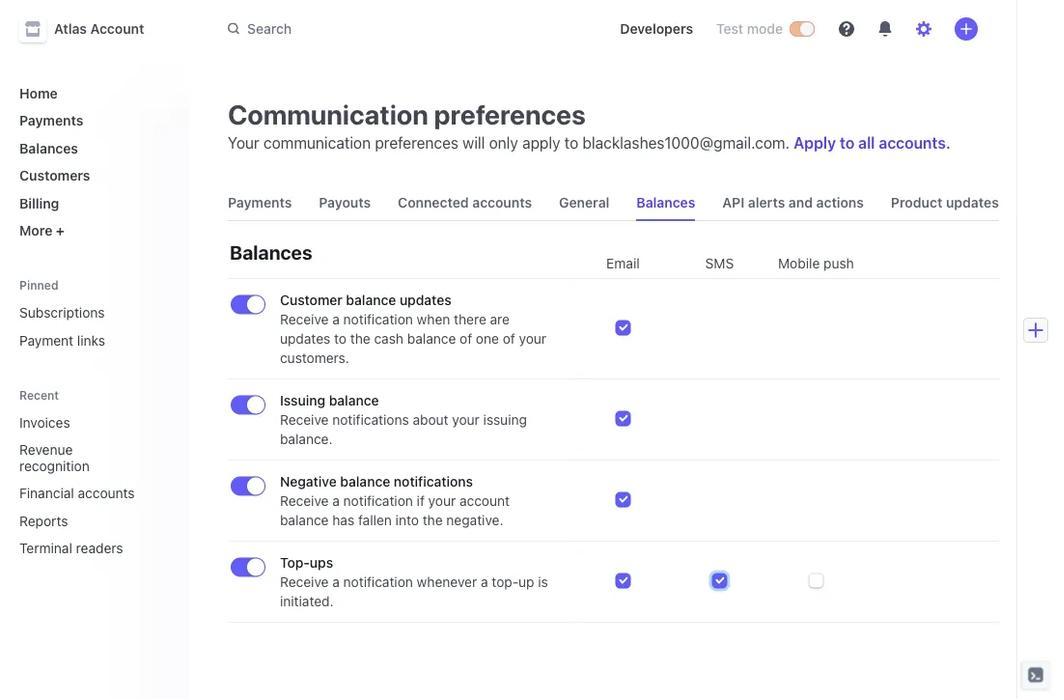 Task type: locate. For each thing, give the bounding box(es) containing it.
whenever
[[417, 574, 477, 590]]

1 horizontal spatial to
[[565, 134, 579, 152]]

terminal readers
[[19, 541, 123, 556]]

0 vertical spatial accounts
[[473, 195, 532, 211]]

1 horizontal spatial accounts
[[473, 195, 532, 211]]

0 horizontal spatial to
[[334, 331, 347, 347]]

2 vertical spatial balances
[[230, 241, 313, 263]]

balance
[[346, 292, 396, 308], [407, 331, 456, 347], [329, 393, 379, 409], [340, 474, 391, 490], [280, 512, 329, 528]]

a up has
[[333, 493, 340, 509]]

0 horizontal spatial the
[[351, 331, 371, 347]]

to inside customer balance updates receive a notification when there are updates to the cash balance of one of your customers.
[[334, 331, 347, 347]]

invoices link
[[12, 407, 147, 438]]

updates up when
[[400, 292, 452, 308]]

balance right issuing
[[329, 393, 379, 409]]

only
[[489, 134, 519, 152]]

the inside customer balance updates receive a notification when there are updates to the cash balance of one of your customers.
[[351, 331, 371, 347]]

2 horizontal spatial balances
[[637, 195, 696, 211]]

1 vertical spatial balances link
[[629, 185, 704, 220]]

updates up customers.
[[280, 331, 331, 347]]

balances up customers
[[19, 140, 78, 156]]

your
[[519, 331, 547, 347], [452, 412, 480, 428], [429, 493, 456, 509]]

to right apply
[[565, 134, 579, 152]]

your right one
[[519, 331, 547, 347]]

of down the there
[[460, 331, 473, 347]]

your right about
[[452, 412, 480, 428]]

1 receive from the top
[[280, 312, 329, 327]]

initiated.
[[280, 594, 334, 610]]

balance down when
[[407, 331, 456, 347]]

balances
[[19, 140, 78, 156], [637, 195, 696, 211], [230, 241, 313, 263]]

accounts up reports "link"
[[78, 485, 135, 501]]

api alerts and actions
[[723, 195, 865, 211]]

0 horizontal spatial of
[[460, 331, 473, 347]]

about
[[413, 412, 449, 428]]

1 horizontal spatial payments link
[[220, 185, 300, 220]]

terminal readers link
[[12, 533, 147, 564]]

connected accounts link
[[390, 185, 540, 220]]

negative
[[280, 474, 337, 490]]

api alerts and actions link
[[715, 185, 872, 220]]

2 notification from the top
[[344, 493, 413, 509]]

notification up cash
[[344, 312, 413, 327]]

3 notification from the top
[[344, 574, 413, 590]]

to up customers.
[[334, 331, 347, 347]]

receive down negative
[[280, 493, 329, 509]]

balances up customer
[[230, 241, 313, 263]]

1 horizontal spatial balances
[[230, 241, 313, 263]]

receive down customer
[[280, 312, 329, 327]]

payouts
[[319, 195, 371, 211]]

receive up initiated.
[[280, 574, 329, 590]]

push
[[824, 256, 855, 271]]

payments link up customers link
[[12, 105, 174, 136]]

0 vertical spatial notifications
[[333, 412, 409, 428]]

2 vertical spatial notification
[[344, 574, 413, 590]]

balance for customer
[[346, 292, 396, 308]]

are
[[490, 312, 510, 327]]

1 vertical spatial payments link
[[220, 185, 300, 220]]

accounts down only
[[473, 195, 532, 211]]

2 vertical spatial updates
[[280, 331, 331, 347]]

atlas account button
[[19, 15, 164, 43]]

updates
[[947, 195, 1000, 211], [400, 292, 452, 308], [280, 331, 331, 347]]

1 horizontal spatial balances link
[[629, 185, 704, 220]]

1 vertical spatial your
[[452, 412, 480, 428]]

payments down home
[[19, 113, 83, 128]]

communication
[[228, 98, 429, 130]]

balance for issuing
[[329, 393, 379, 409]]

the inside negative balance notifications receive a notification if your account balance has fallen into the negative.
[[423, 512, 443, 528]]

1 vertical spatial accounts
[[78, 485, 135, 501]]

balance up fallen
[[340, 474, 391, 490]]

1 vertical spatial the
[[423, 512, 443, 528]]

apply to all accounts. button
[[794, 134, 951, 152]]

your inside negative balance notifications receive a notification if your account balance has fallen into the negative.
[[429, 493, 456, 509]]

a down ups
[[333, 574, 340, 590]]

accounts.
[[879, 134, 951, 152]]

notification inside customer balance updates receive a notification when there are updates to the cash balance of one of your customers.
[[344, 312, 413, 327]]

2 vertical spatial your
[[429, 493, 456, 509]]

payments link down your
[[220, 185, 300, 220]]

reports link
[[12, 505, 147, 537]]

recent element
[[0, 407, 189, 564]]

your right the if at the bottom left of page
[[429, 493, 456, 509]]

your inside customer balance updates receive a notification when there are updates to the cash balance of one of your customers.
[[519, 331, 547, 347]]

the left cash
[[351, 331, 371, 347]]

0 vertical spatial updates
[[947, 195, 1000, 211]]

pinned navigation links element
[[12, 270, 178, 356]]

receive
[[280, 312, 329, 327], [280, 412, 329, 428], [280, 493, 329, 509], [280, 574, 329, 590]]

of down are
[[503, 331, 516, 347]]

the down the if at the bottom left of page
[[423, 512, 443, 528]]

balances down blacklashes1000@gmail.com.
[[637, 195, 696, 211]]

preferences up only
[[434, 98, 586, 130]]

help image
[[840, 21, 855, 37]]

accounts for connected accounts
[[473, 195, 532, 211]]

payment
[[19, 332, 73, 348]]

balances inside core navigation links element
[[19, 140, 78, 156]]

3 receive from the top
[[280, 493, 329, 509]]

billing
[[19, 195, 59, 211]]

preferences
[[434, 98, 586, 130], [375, 134, 459, 152]]

tab list
[[220, 185, 1007, 221]]

updates right the product
[[947, 195, 1000, 211]]

0 horizontal spatial updates
[[280, 331, 331, 347]]

balances link up customers
[[12, 132, 174, 164]]

notifications up the if at the bottom left of page
[[394, 474, 473, 490]]

accounts
[[473, 195, 532, 211], [78, 485, 135, 501]]

financial accounts link
[[12, 478, 147, 509]]

receive inside issuing balance receive notifications about your issuing balance.
[[280, 412, 329, 428]]

1 vertical spatial balances
[[637, 195, 696, 211]]

recognition
[[19, 458, 90, 474]]

fallen
[[358, 512, 392, 528]]

mobile
[[779, 256, 820, 271]]

1 vertical spatial notifications
[[394, 474, 473, 490]]

0 vertical spatial preferences
[[434, 98, 586, 130]]

receive down issuing
[[280, 412, 329, 428]]

developers link
[[613, 14, 701, 44]]

there
[[454, 312, 487, 327]]

1 horizontal spatial of
[[503, 331, 516, 347]]

Search search field
[[216, 11, 590, 47]]

0 horizontal spatial balances
[[19, 140, 78, 156]]

a left top-
[[481, 574, 488, 590]]

top-ups receive a notification whenever a top-up is initiated.
[[280, 555, 549, 610]]

more
[[19, 223, 52, 239]]

a down customer
[[333, 312, 340, 327]]

balance inside issuing balance receive notifications about your issuing balance.
[[329, 393, 379, 409]]

0 vertical spatial payments
[[19, 113, 83, 128]]

links
[[77, 332, 105, 348]]

0 vertical spatial balances
[[19, 140, 78, 156]]

up
[[519, 574, 535, 590]]

0 vertical spatial your
[[519, 331, 547, 347]]

notifications left about
[[333, 412, 409, 428]]

0 vertical spatial balances link
[[12, 132, 174, 164]]

developers
[[620, 21, 694, 37]]

the
[[351, 331, 371, 347], [423, 512, 443, 528]]

payments
[[19, 113, 83, 128], [228, 195, 292, 211]]

billing link
[[12, 187, 174, 219]]

notification up fallen
[[344, 493, 413, 509]]

core navigation links element
[[12, 77, 174, 246]]

if
[[417, 493, 425, 509]]

revenue
[[19, 442, 73, 458]]

0 vertical spatial notification
[[344, 312, 413, 327]]

notification inside negative balance notifications receive a notification if your account balance has fallen into the negative.
[[344, 493, 413, 509]]

0 horizontal spatial payments link
[[12, 105, 174, 136]]

1 notification from the top
[[344, 312, 413, 327]]

accounts inside the "recent" element
[[78, 485, 135, 501]]

a inside customer balance updates receive a notification when there are updates to the cash balance of one of your customers.
[[333, 312, 340, 327]]

1 of from the left
[[460, 331, 473, 347]]

issuing balance receive notifications about your issuing balance.
[[280, 393, 527, 447]]

0 horizontal spatial payments
[[19, 113, 83, 128]]

test mode
[[717, 21, 783, 37]]

0 vertical spatial the
[[351, 331, 371, 347]]

notification down fallen
[[344, 574, 413, 590]]

1 vertical spatial updates
[[400, 292, 452, 308]]

reports
[[19, 513, 68, 529]]

receive inside customer balance updates receive a notification when there are updates to the cash balance of one of your customers.
[[280, 312, 329, 327]]

2 horizontal spatial to
[[840, 134, 855, 152]]

4 receive from the top
[[280, 574, 329, 590]]

customers
[[19, 168, 90, 184]]

tab list containing payments
[[220, 185, 1007, 221]]

2 receive from the top
[[280, 412, 329, 428]]

0 horizontal spatial accounts
[[78, 485, 135, 501]]

1 horizontal spatial updates
[[400, 292, 452, 308]]

balances link down blacklashes1000@gmail.com.
[[629, 185, 704, 220]]

customer balance updates receive a notification when there are updates to the cash balance of one of your customers.
[[280, 292, 547, 366]]

1 horizontal spatial the
[[423, 512, 443, 528]]

payments down your
[[228, 195, 292, 211]]

general
[[559, 195, 610, 211]]

preferences left will
[[375, 134, 459, 152]]

1 vertical spatial notification
[[344, 493, 413, 509]]

to left all
[[840, 134, 855, 152]]

1 horizontal spatial payments
[[228, 195, 292, 211]]

balance up cash
[[346, 292, 396, 308]]

and
[[789, 195, 813, 211]]

notification
[[344, 312, 413, 327], [344, 493, 413, 509], [344, 574, 413, 590]]



Task type: describe. For each thing, give the bounding box(es) containing it.
balance for negative
[[340, 474, 391, 490]]

a inside negative balance notifications receive a notification if your account balance has fallen into the negative.
[[333, 493, 340, 509]]

alerts
[[749, 195, 786, 211]]

payments inside core navigation links element
[[19, 113, 83, 128]]

2 of from the left
[[503, 331, 516, 347]]

balance.
[[280, 431, 333, 447]]

top-
[[492, 574, 519, 590]]

accounts for financial accounts
[[78, 485, 135, 501]]

financial accounts
[[19, 485, 135, 501]]

into
[[396, 512, 419, 528]]

more +
[[19, 223, 65, 239]]

recent
[[19, 388, 59, 402]]

has
[[333, 512, 355, 528]]

atlas
[[54, 21, 87, 37]]

email
[[607, 256, 640, 271]]

pinned element
[[12, 297, 174, 356]]

apply
[[794, 134, 837, 152]]

financial
[[19, 485, 74, 501]]

2 horizontal spatial updates
[[947, 195, 1000, 211]]

account
[[460, 493, 510, 509]]

settings image
[[917, 21, 932, 37]]

customer
[[280, 292, 343, 308]]

readers
[[76, 541, 123, 556]]

ups
[[310, 555, 333, 571]]

revenue recognition
[[19, 442, 90, 474]]

account
[[90, 21, 144, 37]]

home
[[19, 85, 58, 101]]

atlas account
[[54, 21, 144, 37]]

+
[[56, 223, 65, 239]]

product
[[892, 195, 943, 211]]

test
[[717, 21, 744, 37]]

cash
[[374, 331, 404, 347]]

1 vertical spatial payments
[[228, 195, 292, 211]]

search
[[247, 21, 292, 36]]

issuing
[[280, 393, 326, 409]]

subscriptions
[[19, 305, 105, 321]]

notifications inside issuing balance receive notifications about your issuing balance.
[[333, 412, 409, 428]]

balance down negative
[[280, 512, 329, 528]]

notification for fallen
[[344, 493, 413, 509]]

notification inside top-ups receive a notification whenever a top-up is initiated.
[[344, 574, 413, 590]]

issuing
[[484, 412, 527, 428]]

subscriptions link
[[12, 297, 174, 328]]

product updates link
[[884, 185, 1007, 220]]

1 vertical spatial preferences
[[375, 134, 459, 152]]

recent navigation links element
[[0, 379, 189, 564]]

apply
[[523, 134, 561, 152]]

connected
[[398, 195, 469, 211]]

revenue recognition link
[[12, 434, 147, 482]]

is
[[538, 574, 549, 590]]

home link
[[12, 77, 174, 109]]

0 horizontal spatial balances link
[[12, 132, 174, 164]]

your inside issuing balance receive notifications about your issuing balance.
[[452, 412, 480, 428]]

product updates
[[892, 195, 1000, 211]]

0 vertical spatial payments link
[[12, 105, 174, 136]]

payouts link
[[311, 185, 379, 220]]

communication
[[264, 134, 371, 152]]

customers link
[[12, 160, 174, 191]]

connected accounts
[[398, 195, 532, 211]]

Search text field
[[216, 11, 590, 47]]

pinned
[[19, 278, 59, 292]]

invoices
[[19, 414, 70, 430]]

payment links link
[[12, 325, 174, 356]]

when
[[417, 312, 450, 327]]

all
[[859, 134, 876, 152]]

terminal
[[19, 541, 72, 556]]

negative.
[[447, 512, 504, 528]]

receive inside negative balance notifications receive a notification if your account balance has fallen into the negative.
[[280, 493, 329, 509]]

payment links
[[19, 332, 105, 348]]

receive inside top-ups receive a notification whenever a top-up is initiated.
[[280, 574, 329, 590]]

notifications inside negative balance notifications receive a notification if your account balance has fallen into the negative.
[[394, 474, 473, 490]]

notification for the
[[344, 312, 413, 327]]

your
[[228, 134, 260, 152]]

general link
[[552, 185, 618, 220]]

will
[[463, 134, 485, 152]]

top-
[[280, 555, 310, 571]]

mode
[[747, 21, 783, 37]]

one
[[476, 331, 499, 347]]

mobile push
[[779, 256, 855, 271]]

actions
[[817, 195, 865, 211]]

blacklashes1000@gmail.com.
[[583, 134, 790, 152]]

customers.
[[280, 350, 350, 366]]

api
[[723, 195, 745, 211]]

sms
[[706, 256, 734, 271]]

negative balance notifications receive a notification if your account balance has fallen into the negative.
[[280, 474, 510, 528]]



Task type: vqa. For each thing, say whether or not it's contained in the screenshot.
"N"
no



